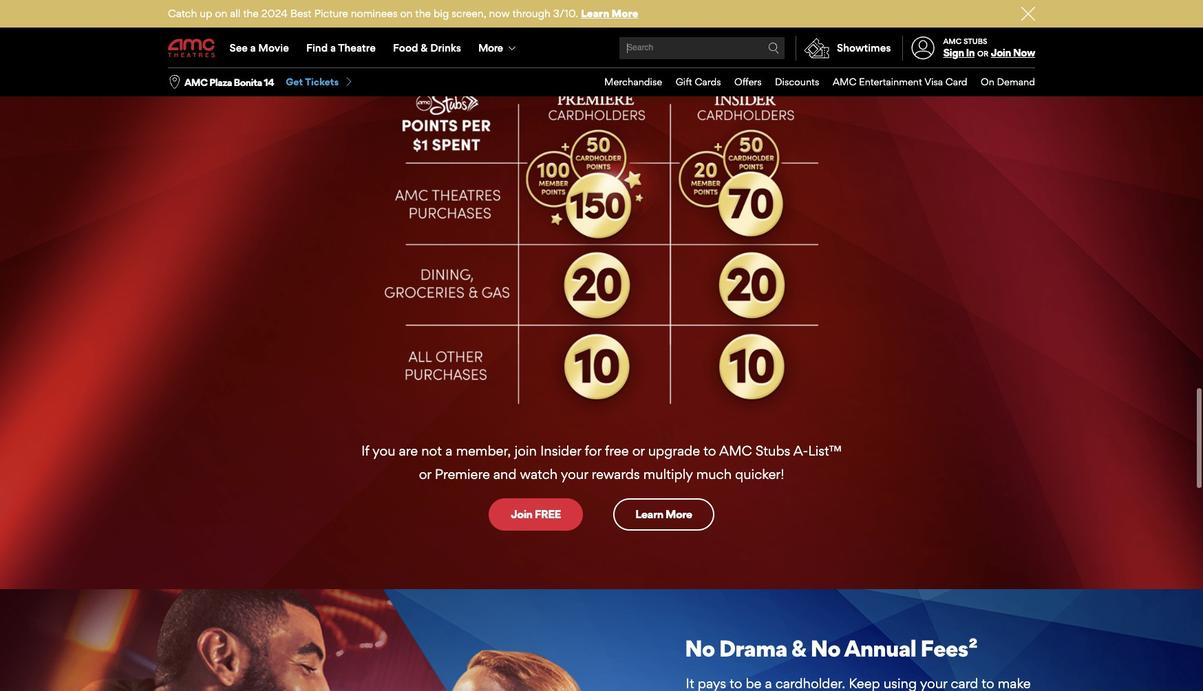 Task type: locate. For each thing, give the bounding box(es) containing it.
0 horizontal spatial &
[[421, 41, 428, 54]]

1 horizontal spatial more
[[612, 7, 638, 20]]

menu up merchandise link
[[168, 29, 1035, 67]]

2 horizontal spatial to
[[803, 0, 817, 14]]

0 vertical spatial entertainment
[[422, 0, 516, 14]]

0 vertical spatial or
[[977, 49, 989, 59]]

2024
[[261, 7, 288, 20]]

more
[[612, 7, 638, 20], [478, 41, 503, 54], [666, 507, 692, 521]]

1 horizontal spatial learn
[[636, 507, 663, 521]]

1 vertical spatial learn
[[636, 507, 663, 521]]

on demand link
[[968, 68, 1035, 96]]

2 vertical spatial to
[[704, 442, 716, 459]]

1 vertical spatial earn
[[628, 44, 655, 61]]

learn more link
[[581, 7, 638, 20], [614, 498, 714, 530]]

1 horizontal spatial rewards
[[592, 466, 640, 482]]

amc down "showtimes" link
[[833, 76, 857, 88]]

amc
[[355, 0, 389, 14], [654, 0, 688, 14], [943, 36, 962, 46], [833, 76, 857, 88], [184, 76, 208, 88], [719, 442, 752, 459]]

amc left 'plaza'
[[184, 76, 208, 88]]

discounts
[[775, 76, 820, 88]]

14
[[264, 76, 274, 88]]

learn
[[581, 7, 609, 20], [636, 507, 663, 521]]

no
[[685, 634, 715, 662], [811, 634, 841, 662]]

plaza
[[209, 76, 232, 88]]

on left the all
[[215, 7, 227, 20]]

1 vertical spatial rewards
[[592, 466, 640, 482]]

amc up sign
[[943, 36, 962, 46]]

1 vertical spatial or
[[632, 442, 645, 459]]

0 horizontal spatial earn
[[628, 44, 655, 61]]

1 vertical spatial entertainment
[[859, 76, 922, 88]]

0 vertical spatial rewards
[[483, 21, 535, 37]]

0 horizontal spatial points
[[359, 21, 400, 37]]

for
[[585, 442, 602, 459]]

& right drama
[[791, 634, 806, 662]]

menu
[[168, 29, 1035, 67], [591, 68, 1035, 96]]

points
[[359, 21, 400, 37], [560, 44, 598, 61]]

to up the 'cardholder'
[[803, 0, 817, 14]]

1 vertical spatial you
[[372, 442, 396, 459]]

1 vertical spatial member,
[[456, 442, 511, 459]]

join left the 'now'
[[991, 46, 1011, 59]]

more button
[[470, 29, 527, 67]]

learn up already
[[581, 7, 609, 20]]

earn up the 'cardholder'
[[819, 0, 848, 14]]

0 vertical spatial more
[[612, 7, 638, 20]]

entertainment up "redeem"
[[422, 0, 516, 14]]

0 horizontal spatial the
[[243, 7, 259, 20]]

0 horizontal spatial if
[[361, 442, 369, 459]]

and inside amc visa entertainment cardholders must be amc stubs® members to earn points and redeem rewards
[[403, 21, 427, 37]]

if
[[542, 21, 550, 37], [361, 442, 369, 459]]

more down now
[[478, 41, 503, 54]]

0 horizontal spatial entertainment
[[422, 0, 516, 14]]

1 horizontal spatial join
[[991, 46, 1011, 59]]

on
[[215, 7, 227, 20], [400, 7, 413, 20]]

& right food
[[421, 41, 428, 54]]

0 vertical spatial member,
[[653, 21, 708, 37]]

0 horizontal spatial and
[[403, 21, 427, 37]]

0 vertical spatial and
[[403, 21, 427, 37]]

earn left at
[[628, 44, 655, 61]]

you
[[601, 44, 624, 61], [372, 442, 396, 459]]

or inside amc stubs sign in or join now
[[977, 49, 989, 59]]

you down already
[[601, 44, 624, 61]]

big
[[434, 7, 449, 20]]

1 vertical spatial to
[[453, 44, 466, 61]]

on right nominees
[[400, 7, 413, 20]]

or down not at the bottom left
[[419, 466, 431, 482]]

if inside '. if you're already a member, become a cardholder to accelerate the points you earn at our theatres.'
[[542, 21, 550, 37]]

to
[[803, 0, 817, 14], [453, 44, 466, 61], [704, 442, 716, 459]]

amc inside the amc entertainment visa card link
[[833, 76, 857, 88]]

your
[[561, 466, 588, 482]]

2 horizontal spatial the
[[537, 44, 557, 61]]

insider
[[540, 442, 581, 459]]

earn inside amc visa entertainment cardholders must be amc stubs® members to earn points and redeem rewards
[[819, 0, 848, 14]]

amc plaza bonita 14 button
[[184, 75, 274, 89]]

1 horizontal spatial no
[[811, 634, 841, 662]]

0 horizontal spatial visa
[[391, 0, 419, 14]]

1 vertical spatial visa
[[925, 76, 943, 88]]

earn
[[819, 0, 848, 14], [628, 44, 655, 61]]

more inside 'more' "button"
[[478, 41, 503, 54]]

rewards inside amc visa entertainment cardholders must be amc stubs® members to earn points and redeem rewards
[[483, 21, 535, 37]]

and inside if you are not a member, join insider for free or upgrade to amc stubs a-list™ or premiere and watch your rewards multiply much quicker!
[[493, 466, 517, 482]]

our
[[673, 44, 694, 61]]

1 horizontal spatial member,
[[653, 21, 708, 37]]

points down nominees
[[359, 21, 400, 37]]

amc up the much
[[719, 442, 752, 459]]

1 horizontal spatial earn
[[819, 0, 848, 14]]

discounts link
[[762, 68, 820, 96]]

a inside if you are not a member, join insider for free or upgrade to amc stubs a-list™ or premiere and watch your rewards multiply much quicker!
[[445, 442, 453, 459]]

points inside amc visa entertainment cardholders must be amc stubs® members to earn points and redeem rewards
[[359, 21, 400, 37]]

learn more link down "multiply"
[[614, 498, 714, 530]]

merchandise
[[604, 76, 662, 88]]

1 horizontal spatial to
[[704, 442, 716, 459]]

stubs up in
[[964, 36, 988, 46]]

member, inside if you are not a member, join insider for free or upgrade to amc stubs a-list™ or premiere and watch your rewards multiply much quicker!
[[456, 442, 511, 459]]

entertainment down showtimes
[[859, 76, 922, 88]]

multiply
[[643, 466, 693, 482]]

you inside if you are not a member, join insider for free or upgrade to amc stubs a-list™ or premiere and watch your rewards multiply much quicker!
[[372, 442, 396, 459]]

earn inside '. if you're already a member, become a cardholder to accelerate the points you earn at our theatres.'
[[628, 44, 655, 61]]

picture
[[314, 7, 348, 20]]

0 vertical spatial to
[[803, 0, 817, 14]]

more up already
[[612, 7, 638, 20]]

member,
[[653, 21, 708, 37], [456, 442, 511, 459]]

visa
[[391, 0, 419, 14], [925, 76, 943, 88]]

amc for amc stubs sign in or join now
[[943, 36, 962, 46]]

member, inside '. if you're already a member, become a cardholder to accelerate the points you earn at our theatres.'
[[653, 21, 708, 37]]

join left free
[[511, 507, 533, 521]]

if inside if you are not a member, join insider for free or upgrade to amc stubs a-list™ or premiere and watch your rewards multiply much quicker!
[[361, 442, 369, 459]]

sign
[[943, 46, 964, 59]]

0 horizontal spatial on
[[215, 7, 227, 20]]

&
[[421, 41, 428, 54], [791, 634, 806, 662]]

showtimes
[[837, 41, 891, 54]]

to inside amc visa entertainment cardholders must be amc stubs® members to earn points and redeem rewards
[[803, 0, 817, 14]]

0 vertical spatial visa
[[391, 0, 419, 14]]

0 horizontal spatial more
[[478, 41, 503, 54]]

0 vertical spatial earn
[[819, 0, 848, 14]]

0 vertical spatial you
[[601, 44, 624, 61]]

1 horizontal spatial if
[[542, 21, 550, 37]]

1 horizontal spatial points
[[560, 44, 598, 61]]

menu down showtimes image
[[591, 68, 1035, 96]]

member, up premiere
[[456, 442, 511, 459]]

fees²
[[921, 634, 978, 662]]

to inside if you are not a member, join insider for free or upgrade to amc stubs a-list™ or premiere and watch your rewards multiply much quicker!
[[704, 442, 716, 459]]

catch up on all the 2024 best picture nominees on the big screen, now through 3/10. learn more
[[168, 7, 638, 20]]

visa left big
[[391, 0, 419, 14]]

1 on from the left
[[215, 7, 227, 20]]

stubs
[[964, 36, 988, 46], [756, 442, 791, 459]]

0 horizontal spatial no
[[685, 634, 715, 662]]

points down you're
[[560, 44, 598, 61]]

member, up our at the top right
[[653, 21, 708, 37]]

1 vertical spatial points
[[560, 44, 598, 61]]

0 horizontal spatial join
[[511, 507, 533, 521]]

watch
[[520, 466, 558, 482]]

get
[[286, 76, 303, 88]]

learn down "multiply"
[[636, 507, 663, 521]]

join
[[515, 442, 537, 459]]

more down "multiply"
[[666, 507, 692, 521]]

amc inside amc stubs sign in or join now
[[943, 36, 962, 46]]

0 horizontal spatial to
[[453, 44, 466, 61]]

the left big
[[415, 7, 431, 20]]

stubs up quicker! at the bottom right
[[756, 442, 791, 459]]

if left are
[[361, 442, 369, 459]]

bonita
[[234, 76, 262, 88]]

1 vertical spatial learn more link
[[614, 498, 714, 530]]

1 horizontal spatial on
[[400, 7, 413, 20]]

to for earn
[[803, 0, 817, 14]]

visa left card
[[925, 76, 943, 88]]

0 vertical spatial learn
[[581, 7, 609, 20]]

showtimes image
[[797, 36, 837, 61]]

amc inside amc plaza bonita 14 button
[[184, 76, 208, 88]]

if right .
[[542, 21, 550, 37]]

0 horizontal spatial or
[[419, 466, 431, 482]]

or
[[977, 49, 989, 59], [632, 442, 645, 459], [419, 466, 431, 482]]

you left are
[[372, 442, 396, 459]]

0 vertical spatial stubs
[[964, 36, 988, 46]]

1 vertical spatial stubs
[[756, 442, 791, 459]]

0 vertical spatial &
[[421, 41, 428, 54]]

2 horizontal spatial or
[[977, 49, 989, 59]]

1 horizontal spatial you
[[601, 44, 624, 61]]

or right free
[[632, 442, 645, 459]]

2 horizontal spatial more
[[666, 507, 692, 521]]

drama
[[719, 634, 787, 662]]

and down join
[[493, 466, 517, 482]]

to up the much
[[704, 442, 716, 459]]

0 horizontal spatial you
[[372, 442, 396, 459]]

find a theatre link
[[298, 29, 384, 67]]

to down "redeem"
[[453, 44, 466, 61]]

be
[[635, 0, 652, 14]]

all
[[230, 7, 240, 20]]

amc logo image
[[168, 39, 216, 58], [168, 39, 216, 58]]

rewards down now
[[483, 21, 535, 37]]

no left drama
[[685, 634, 715, 662]]

learn inside learn more 'link'
[[636, 507, 663, 521]]

join inside amc stubs sign in or join now
[[991, 46, 1011, 59]]

1 horizontal spatial visa
[[925, 76, 943, 88]]

0 vertical spatial if
[[542, 21, 550, 37]]

visa inside amc visa entertainment cardholders must be amc stubs® members to earn points and redeem rewards
[[391, 0, 419, 14]]

1 vertical spatial if
[[361, 442, 369, 459]]

1 vertical spatial &
[[791, 634, 806, 662]]

2 vertical spatial more
[[666, 507, 692, 521]]

a
[[643, 21, 650, 37], [766, 21, 774, 37], [250, 41, 256, 54], [330, 41, 336, 54], [445, 442, 453, 459]]

the down .
[[537, 44, 557, 61]]

premiere
[[435, 466, 490, 482]]

learn more link up already
[[581, 7, 638, 20]]

amc right 'picture'
[[355, 0, 389, 14]]

0 vertical spatial menu
[[168, 29, 1035, 67]]

1 horizontal spatial or
[[632, 442, 645, 459]]

0 horizontal spatial rewards
[[483, 21, 535, 37]]

0 vertical spatial points
[[359, 21, 400, 37]]

movie
[[258, 41, 289, 54]]

1 vertical spatial menu
[[591, 68, 1035, 96]]

1 vertical spatial more
[[478, 41, 503, 54]]

1 horizontal spatial and
[[493, 466, 517, 482]]

must
[[600, 0, 633, 14]]

accelerate
[[469, 44, 533, 61]]

and down catch up on all the 2024 best picture nominees on the big screen, now through 3/10. learn more
[[403, 21, 427, 37]]

or right in
[[977, 49, 989, 59]]

0 vertical spatial join
[[991, 46, 1011, 59]]

2 no from the left
[[811, 634, 841, 662]]

0 vertical spatial learn more link
[[581, 7, 638, 20]]

1 vertical spatial and
[[493, 466, 517, 482]]

menu containing more
[[168, 29, 1035, 67]]

0 horizontal spatial member,
[[456, 442, 511, 459]]

rewards down free
[[592, 466, 640, 482]]

no left annual
[[811, 634, 841, 662]]

1 horizontal spatial stubs
[[964, 36, 988, 46]]

become
[[712, 21, 763, 37]]

a right not at the bottom left
[[445, 442, 453, 459]]

1 vertical spatial join
[[511, 507, 533, 521]]

to inside '. if you're already a member, become a cardholder to accelerate the points you earn at our theatres.'
[[453, 44, 466, 61]]

0 horizontal spatial stubs
[[756, 442, 791, 459]]

the right the all
[[243, 7, 259, 20]]



Task type: vqa. For each thing, say whether or not it's contained in the screenshot.
Tuesdays,
no



Task type: describe. For each thing, give the bounding box(es) containing it.
1 horizontal spatial entertainment
[[859, 76, 922, 88]]

amc for amc entertainment visa card
[[833, 76, 857, 88]]

gift
[[676, 76, 692, 88]]

card
[[946, 76, 968, 88]]

food & drinks
[[393, 41, 461, 54]]

cardholder
[[777, 21, 844, 37]]

.
[[535, 21, 538, 37]]

if you are not a member, join insider for free or upgrade to amc stubs a-list™ or premiere and watch your rewards multiply much quicker!
[[361, 442, 842, 482]]

see a movie link
[[221, 29, 298, 67]]

members
[[739, 0, 800, 14]]

gift cards
[[676, 76, 721, 88]]

0 horizontal spatial learn
[[581, 7, 609, 20]]

sign in or join amc stubs element
[[902, 29, 1035, 67]]

entertainment inside amc visa entertainment cardholders must be amc stubs® members to earn points and redeem rewards
[[422, 0, 516, 14]]

free
[[605, 442, 629, 459]]

up
[[200, 7, 212, 20]]

get tickets link
[[286, 76, 354, 89]]

2 vertical spatial or
[[419, 466, 431, 482]]

now
[[489, 7, 510, 20]]

amc visa entertainment cardholders must be amc stubs® members to earn points and redeem rewards
[[355, 0, 848, 37]]

a right see
[[250, 41, 256, 54]]

you're
[[553, 21, 591, 37]]

cards
[[695, 76, 721, 88]]

member, for join
[[456, 442, 511, 459]]

catch
[[168, 7, 197, 20]]

sign in button
[[943, 46, 975, 59]]

amc right be on the right of page
[[654, 0, 688, 14]]

gift cards link
[[662, 68, 721, 96]]

join now button
[[991, 46, 1035, 59]]

3/10.
[[553, 7, 578, 20]]

best
[[290, 7, 312, 20]]

are
[[399, 442, 418, 459]]

points inside '. if you're already a member, become a cardholder to accelerate the points you earn at our theatres.'
[[560, 44, 598, 61]]

upgrade
[[648, 442, 700, 459]]

drinks
[[430, 41, 461, 54]]

tickets
[[305, 76, 339, 88]]

already
[[595, 21, 639, 37]]

offers link
[[721, 68, 762, 96]]

amc inside if you are not a member, join insider for free or upgrade to amc stubs a-list™ or premiere and watch your rewards multiply much quicker!
[[719, 442, 752, 459]]

1 horizontal spatial the
[[415, 7, 431, 20]]

theatre
[[338, 41, 376, 54]]

stubs inside amc stubs sign in or join now
[[964, 36, 988, 46]]

nominees
[[351, 7, 398, 20]]

amc entertainment visa card link
[[820, 68, 968, 96]]

. if you're already a member, become a cardholder to accelerate the points you earn at our theatres.
[[453, 21, 844, 61]]

the inside '. if you're already a member, become a cardholder to accelerate the points you earn at our theatres.'
[[537, 44, 557, 61]]

list™
[[808, 442, 842, 459]]

amc plaza bonita 14
[[184, 76, 274, 88]]

get tickets
[[286, 76, 339, 88]]

amc stubs sign in or join now
[[943, 36, 1035, 59]]

stubs inside if you are not a member, join insider for free or upgrade to amc stubs a-list™ or premiere and watch your rewards multiply much quicker!
[[756, 442, 791, 459]]

free
[[535, 507, 561, 521]]

at
[[658, 44, 670, 61]]

more inside learn more 'link'
[[666, 507, 692, 521]]

merchandise link
[[591, 68, 662, 96]]

you inside '. if you're already a member, become a cardholder to accelerate the points you earn at our theatres.'
[[601, 44, 624, 61]]

a right find
[[330, 41, 336, 54]]

stubs®
[[691, 0, 736, 14]]

1 horizontal spatial &
[[791, 634, 806, 662]]

no drama & no annual fees²
[[685, 634, 978, 662]]

join free
[[511, 507, 561, 521]]

not
[[421, 442, 442, 459]]

to for accelerate
[[453, 44, 466, 61]]

1 no from the left
[[685, 634, 715, 662]]

search the AMC website text field
[[625, 43, 768, 53]]

annual
[[844, 634, 916, 662]]

amc entertainment visa card
[[833, 76, 968, 88]]

user profile image
[[904, 37, 943, 60]]

offers
[[735, 76, 762, 88]]

screen,
[[452, 7, 486, 20]]

food
[[393, 41, 418, 54]]

credit card launch image
[[385, 77, 819, 439]]

member, for become
[[653, 21, 708, 37]]

submit search icon image
[[768, 43, 779, 54]]

demand
[[997, 76, 1035, 88]]

learn more
[[636, 507, 692, 521]]

2 on from the left
[[400, 7, 413, 20]]

a up submit search icon
[[766, 21, 774, 37]]

on
[[981, 76, 995, 88]]

food & drinks link
[[384, 29, 470, 67]]

on demand
[[981, 76, 1035, 88]]

in
[[966, 46, 975, 59]]

quicker!
[[735, 466, 784, 482]]

close this dialog image
[[1179, 664, 1193, 678]]

rewards inside if you are not a member, join insider for free or upgrade to amc stubs a-list™ or premiere and watch your rewards multiply much quicker!
[[592, 466, 640, 482]]

theatres.
[[697, 44, 750, 61]]

join free link
[[489, 498, 583, 530]]

find
[[306, 41, 328, 54]]

cardholders
[[519, 0, 597, 14]]

amc for amc visa entertainment cardholders must be amc stubs® members to earn points and redeem rewards
[[355, 0, 389, 14]]

see a movie
[[230, 41, 289, 54]]

redeem
[[430, 21, 480, 37]]

amc for amc plaza bonita 14
[[184, 76, 208, 88]]

see
[[230, 41, 248, 54]]

find a theatre
[[306, 41, 376, 54]]

now
[[1013, 46, 1035, 59]]

a down be on the right of page
[[643, 21, 650, 37]]

through
[[513, 7, 551, 20]]

much
[[696, 466, 732, 482]]

menu containing merchandise
[[591, 68, 1035, 96]]

a-
[[794, 442, 808, 459]]

showtimes link
[[796, 36, 891, 61]]



